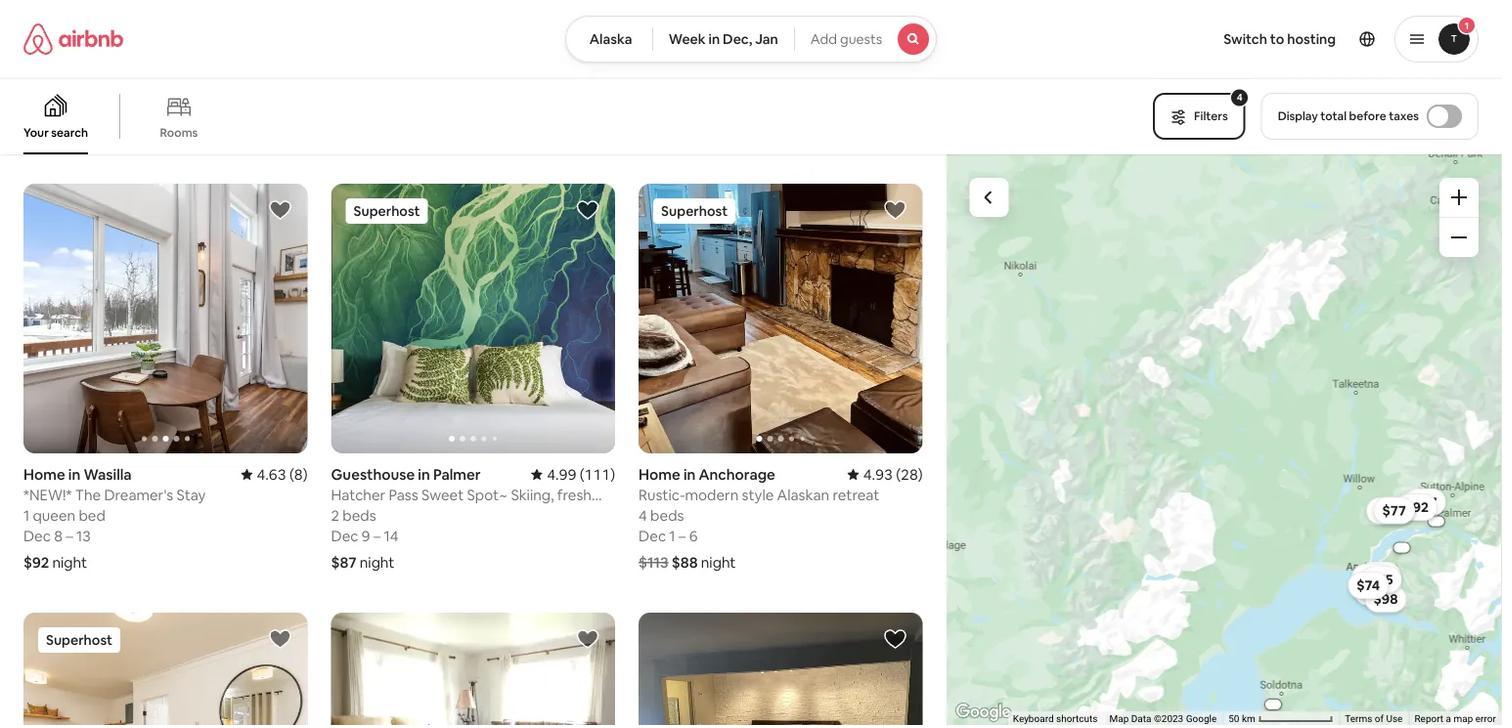 Task type: locate. For each thing, give the bounding box(es) containing it.
0 vertical spatial 4
[[1237, 91, 1243, 104]]

0 vertical spatial $88
[[672, 553, 698, 572]]

4.81
[[855, 36, 884, 55]]

$87 right $105
[[1414, 494, 1438, 512]]

style
[[742, 486, 774, 505]]

4.93 out of 5 average rating,  28 reviews image
[[848, 465, 923, 484]]

*new!*
[[23, 486, 72, 505]]

4 down 'rustic-'
[[639, 506, 648, 526]]

dec inside home in wasilla *new!* the dreamer's stay 1 queen bed dec 8 – 13 $92 night
[[23, 527, 51, 546]]

0 vertical spatial 6
[[74, 97, 82, 117]]

in left palmer
[[418, 465, 430, 484]]

$92 inside button
[[1406, 499, 1430, 517]]

in
[[709, 30, 720, 48], [105, 36, 118, 55], [721, 36, 733, 55], [68, 465, 80, 484], [418, 465, 430, 484], [684, 465, 696, 484]]

1 vertical spatial $77
[[1383, 502, 1407, 520]]

anchorage down 'townhouse'
[[639, 56, 714, 75]]

$87 down 2
[[331, 553, 357, 572]]

anchorage
[[121, 36, 197, 55], [736, 36, 813, 55], [639, 56, 714, 75], [699, 465, 776, 484]]

beds inside 2 beds dec 9 – 14 $87 night
[[343, 506, 376, 526]]

1 horizontal spatial $88
[[1366, 577, 1390, 595]]

hideaway
[[717, 56, 783, 75]]

error
[[1476, 714, 1497, 726]]

retreat
[[833, 486, 880, 505]]

©2023
[[1155, 714, 1184, 726]]

km
[[1243, 714, 1256, 726]]

6 inside "3 beds dec 1 – 6 $77 night"
[[74, 97, 82, 117]]

townhouse in anchorage anchorage hideaway 3 beds
[[639, 36, 813, 96]]

home up *new!*
[[23, 465, 65, 484]]

0 vertical spatial $77
[[23, 124, 49, 143]]

anchorage right suite at the left of the page
[[121, 36, 197, 55]]

– down 'rustic-'
[[679, 527, 686, 546]]

add to wishlist: home in anchorage image
[[884, 199, 908, 222]]

$113
[[639, 553, 669, 572]]

$76 $98
[[1362, 569, 1399, 608]]

dreamer's
[[104, 486, 173, 505]]

2 home from the left
[[639, 465, 681, 484]]

dec left 8
[[23, 527, 51, 546]]

home for home in wasilla *new!* the dreamer's stay 1 queen bed dec 8 – 13 $92 night
[[23, 465, 65, 484]]

3 3 from the left
[[639, 77, 647, 96]]

0 horizontal spatial home
[[23, 465, 65, 484]]

display total before taxes button
[[1262, 93, 1479, 140]]

– inside the home in anchorage rustic-modern style alaskan retreat 4 beds dec 1 – 6 $113 $88 night
[[679, 527, 686, 546]]

None search field
[[565, 16, 937, 63]]

$88
[[672, 553, 698, 572], [1366, 577, 1390, 595]]

9
[[362, 527, 370, 546]]

50 km button
[[1223, 712, 1340, 726]]

google
[[1187, 714, 1218, 726]]

in left dec, in the top of the page
[[709, 30, 720, 48]]

data
[[1132, 714, 1152, 726]]

1 vertical spatial 4
[[639, 506, 648, 526]]

night down 9
[[360, 553, 395, 572]]

google image
[[952, 701, 1016, 726]]

0 vertical spatial $92
[[1406, 499, 1430, 517]]

2 vertical spatial $77
[[1366, 578, 1390, 595]]

14
[[384, 527, 399, 546]]

0 horizontal spatial $92
[[23, 553, 49, 572]]

1 vertical spatial $92
[[23, 553, 49, 572]]

rooms
[[160, 125, 198, 140]]

add to wishlist: condo in anchorage image
[[884, 628, 908, 652]]

1 home from the left
[[23, 465, 65, 484]]

$109 button
[[1355, 579, 1404, 606]]

1 horizontal spatial $92
[[1406, 499, 1430, 517]]

1 horizontal spatial 3
[[331, 77, 339, 96]]

(8)
[[290, 465, 308, 484]]

dec up "your"
[[23, 97, 51, 117]]

in up hideaway
[[721, 36, 733, 55]]

home inside home in wasilla *new!* the dreamer's stay 1 queen bed dec 8 – 13 $92 night
[[23, 465, 65, 484]]

of
[[1376, 714, 1385, 726]]

home in wasilla *new!* the dreamer's stay 1 queen bed dec 8 – 13 $92 night
[[23, 465, 206, 572]]

$87
[[1414, 494, 1438, 512], [331, 553, 357, 572]]

night inside "3 beds dec 1 – 6 $77 night"
[[52, 124, 87, 143]]

in for home in anchorage rustic-modern style alaskan retreat 4 beds dec 1 – 6 $113 $88 night
[[684, 465, 696, 484]]

home up 'rustic-'
[[639, 465, 681, 484]]

in for home in wasilla *new!* the dreamer's stay 1 queen bed dec 8 – 13 $92 night
[[68, 465, 80, 484]]

1 horizontal spatial 4
[[1237, 91, 1243, 104]]

jan
[[756, 30, 779, 48]]

6
[[74, 97, 82, 117], [689, 527, 698, 546]]

6 up search
[[74, 97, 82, 117]]

display total before taxes
[[1278, 109, 1420, 124]]

anchorage inside the home in anchorage rustic-modern style alaskan retreat 4 beds dec 1 – 6 $113 $88 night
[[699, 465, 776, 484]]

in up the at the left bottom of the page
[[68, 465, 80, 484]]

week in dec, jan button
[[652, 16, 795, 63]]

keyboard
[[1014, 714, 1054, 726]]

1 horizontal spatial $87
[[1414, 494, 1438, 512]]

dec up $113
[[639, 527, 666, 546]]

add to wishlist: apartment in anchorage image
[[269, 628, 292, 652]]

1 horizontal spatial 6
[[689, 527, 698, 546]]

4
[[1237, 91, 1243, 104], [639, 506, 648, 526]]

terms of use
[[1346, 714, 1404, 726]]

4.99 (111)
[[547, 465, 616, 484]]

4.63 (8)
[[257, 465, 308, 484]]

google map
showing 20 stays. region
[[947, 155, 1503, 726]]

dec inside "3 beds dec 1 – 6 $77 night"
[[23, 97, 51, 117]]

4 down switch
[[1237, 91, 1243, 104]]

report a map error
[[1415, 714, 1497, 726]]

$92 inside home in wasilla *new!* the dreamer's stay 1 queen bed dec 8 – 13 $92 night
[[23, 553, 49, 572]]

week in dec, jan
[[669, 30, 779, 48]]

1 inside 1 dropdown button
[[1465, 19, 1470, 32]]

in inside home in wasilla *new!* the dreamer's stay 1 queen bed dec 8 – 13 $92 night
[[68, 465, 80, 484]]

guesthouse in palmer
[[331, 465, 481, 484]]

in inside the home in anchorage rustic-modern style alaskan retreat 4 beds dec 1 – 6 $113 $88 night
[[684, 465, 696, 484]]

1 3 from the left
[[23, 77, 32, 96]]

2 horizontal spatial 3
[[639, 77, 647, 96]]

$88 inside button
[[1366, 577, 1390, 595]]

2
[[331, 506, 339, 526]]

taxes
[[1389, 109, 1420, 124]]

dec
[[23, 97, 51, 117], [23, 527, 51, 546], [331, 527, 359, 546], [639, 527, 666, 546]]

0 horizontal spatial 4
[[639, 506, 648, 526]]

0 horizontal spatial 3
[[23, 77, 32, 96]]

beds for 3 beds dec 1 – 6 $77 night
[[35, 77, 69, 96]]

home inside the home in anchorage rustic-modern style alaskan retreat 4 beds dec 1 – 6 $113 $88 night
[[639, 465, 681, 484]]

dec left 9
[[331, 527, 359, 546]]

4.99 out of 5 average rating,  111 reviews image
[[531, 465, 616, 484]]

guest
[[23, 36, 65, 55]]

(111)
[[580, 465, 616, 484]]

none search field containing alaska
[[565, 16, 937, 63]]

home in anchorage rustic-modern style alaskan retreat 4 beds dec 1 – 6 $113 $88 night
[[639, 465, 880, 572]]

in right suite at the left of the page
[[105, 36, 118, 55]]

in inside townhouse in anchorage anchorage hideaway 3 beds
[[721, 36, 733, 55]]

beds inside "3 beds dec 1 – 6 $77 night"
[[35, 77, 69, 96]]

$77 inside "3 beds dec 1 – 6 $77 night"
[[23, 124, 49, 143]]

$87 inside button
[[1414, 494, 1438, 512]]

4.81 (231)
[[855, 36, 923, 55]]

$60 button
[[1351, 576, 1391, 587]]

– up search
[[63, 97, 71, 117]]

0 vertical spatial $87
[[1414, 494, 1438, 512]]

night
[[52, 124, 87, 143], [52, 553, 87, 572], [360, 553, 395, 572], [701, 553, 736, 572]]

4.63 out of 5 average rating,  8 reviews image
[[241, 465, 308, 484]]

in inside week in dec, jan button
[[709, 30, 720, 48]]

1 vertical spatial 6
[[689, 527, 698, 546]]

0 horizontal spatial $87
[[331, 553, 357, 572]]

anchorage up style on the bottom
[[699, 465, 776, 484]]

before
[[1350, 109, 1387, 124]]

$74
[[1358, 577, 1381, 595]]

1 inside the home in anchorage rustic-modern style alaskan retreat 4 beds dec 1 – 6 $113 $88 night
[[670, 527, 676, 546]]

add guests
[[811, 30, 883, 48]]

in up modern
[[684, 465, 696, 484]]

beds for 3 beds
[[343, 77, 376, 96]]

0 horizontal spatial 6
[[74, 97, 82, 117]]

1
[[1465, 19, 1470, 32], [54, 97, 60, 117], [23, 506, 30, 526], [670, 527, 676, 546]]

– right 9
[[374, 527, 381, 546]]

zoom out image
[[1452, 230, 1468, 246]]

– inside 2 beds dec 9 – 14 $87 night
[[374, 527, 381, 546]]

2 3 from the left
[[331, 77, 339, 96]]

$77
[[23, 124, 49, 143], [1383, 502, 1407, 520], [1366, 578, 1390, 595]]

4.81 out of 5 average rating,  231 reviews image
[[839, 36, 923, 55]]

bed
[[79, 506, 105, 526]]

home for home in anchorage rustic-modern style alaskan retreat 4 beds dec 1 – 6 $113 $88 night
[[639, 465, 681, 484]]

night right $113
[[701, 553, 736, 572]]

$92 button
[[1397, 494, 1438, 522]]

modern
[[685, 486, 739, 505]]

$92
[[1406, 499, 1430, 517], [23, 553, 49, 572]]

night down 8
[[52, 553, 87, 572]]

add to wishlist: home in wasilla image
[[269, 199, 292, 222]]

4.63
[[257, 465, 286, 484]]

add to wishlist: guesthouse in palmer image
[[576, 199, 600, 222]]

profile element
[[961, 0, 1479, 78]]

1 vertical spatial $88
[[1366, 577, 1390, 595]]

night right "your"
[[52, 124, 87, 143]]

3 inside "3 beds dec 1 – 6 $77 night"
[[23, 77, 32, 96]]

1 vertical spatial $87
[[331, 553, 357, 572]]

$77 button
[[1374, 497, 1416, 525], [1357, 573, 1398, 600]]

3 inside townhouse in anchorage anchorage hideaway 3 beds
[[639, 77, 647, 96]]

add to wishlist: home in anchorage image
[[576, 628, 600, 652]]

4.89 (208)
[[547, 36, 616, 55]]

0 horizontal spatial $88
[[672, 553, 698, 572]]

– right 8
[[66, 527, 73, 546]]

1 horizontal spatial home
[[639, 465, 681, 484]]

6 down modern
[[689, 527, 698, 546]]

group
[[0, 184, 308, 454], [331, 184, 616, 454], [639, 184, 923, 454], [23, 614, 308, 726], [331, 614, 616, 726], [639, 614, 923, 726]]

to
[[1271, 30, 1285, 48]]

$76
[[1362, 569, 1385, 587]]



Task type: describe. For each thing, give the bounding box(es) containing it.
alaska
[[590, 30, 632, 48]]

(208)
[[580, 36, 616, 55]]

dec inside 2 beds dec 9 – 14 $87 night
[[331, 527, 359, 546]]

in for townhouse in anchorage anchorage hideaway 3 beds
[[721, 36, 733, 55]]

3 for 3 beds dec 1 – 6 $77 night
[[23, 77, 32, 96]]

$75 button
[[1362, 567, 1403, 594]]

2 beds dec 9 – 14 $87 night
[[331, 506, 399, 572]]

zoom in image
[[1452, 190, 1468, 205]]

night inside the home in anchorage rustic-modern style alaskan retreat 4 beds dec 1 – 6 $113 $88 night
[[701, 553, 736, 572]]

wasilla
[[84, 465, 132, 484]]

hosting
[[1288, 30, 1336, 48]]

$88 button
[[1357, 572, 1399, 600]]

queen
[[33, 506, 75, 526]]

1 button
[[1395, 16, 1479, 63]]

display
[[1278, 109, 1319, 124]]

$87 inside 2 beds dec 9 – 14 $87 night
[[331, 553, 357, 572]]

(231)
[[888, 36, 923, 55]]

4.93
[[864, 465, 893, 484]]

suite
[[69, 36, 102, 55]]

filters button
[[1154, 93, 1246, 140]]

(28)
[[896, 465, 923, 484]]

in for week in dec, jan
[[709, 30, 720, 48]]

50
[[1229, 714, 1240, 726]]

your
[[23, 125, 49, 140]]

3 beds dec 1 – 6 $77 night
[[23, 77, 87, 143]]

terms
[[1346, 714, 1373, 726]]

$77 for the top $77 button
[[1383, 502, 1407, 520]]

switch to hosting link
[[1212, 19, 1348, 60]]

4 inside the home in anchorage rustic-modern style alaskan retreat 4 beds dec 1 – 6 $113 $88 night
[[639, 506, 648, 526]]

dec,
[[723, 30, 753, 48]]

add
[[811, 30, 837, 48]]

rustic-
[[639, 486, 685, 505]]

1 inside "3 beds dec 1 – 6 $77 night"
[[54, 97, 60, 117]]

$69 button
[[1360, 562, 1402, 590]]

4.89
[[547, 36, 577, 55]]

week
[[669, 30, 706, 48]]

map data ©2023 google
[[1110, 714, 1218, 726]]

$88 inside the home in anchorage rustic-modern style alaskan retreat 4 beds dec 1 – 6 $113 $88 night
[[672, 553, 698, 572]]

$74 button
[[1349, 573, 1390, 600]]

total
[[1321, 109, 1347, 124]]

$77 for bottom $77 button
[[1366, 578, 1390, 595]]

$75
[[1371, 571, 1394, 589]]

guesthouse
[[331, 465, 415, 484]]

1 inside home in wasilla *new!* the dreamer's stay 1 queen bed dec 8 – 13 $92 night
[[23, 506, 30, 526]]

your search
[[23, 125, 88, 140]]

$105 button
[[1367, 498, 1415, 525]]

$98 button
[[1366, 586, 1408, 613]]

report a map error link
[[1415, 714, 1497, 726]]

1 vertical spatial $77 button
[[1357, 573, 1398, 600]]

$60
[[1365, 578, 1377, 585]]

in for guesthouse in palmer
[[418, 465, 430, 484]]

alaskan
[[777, 486, 830, 505]]

6 inside the home in anchorage rustic-modern style alaskan retreat 4 beds dec 1 – 6 $113 $88 night
[[689, 527, 698, 546]]

add guests button
[[794, 16, 937, 63]]

report
[[1415, 714, 1444, 726]]

switch to hosting
[[1224, 30, 1336, 48]]

map
[[1454, 714, 1474, 726]]

map
[[1110, 714, 1129, 726]]

night inside home in wasilla *new!* the dreamer's stay 1 queen bed dec 8 – 13 $92 night
[[52, 553, 87, 572]]

13
[[76, 527, 91, 546]]

0 vertical spatial $77 button
[[1374, 497, 1416, 525]]

4.89 out of 5 average rating,  208 reviews image
[[531, 36, 616, 55]]

beds for 2 beds dec 9 – 14 $87 night
[[343, 506, 376, 526]]

$109
[[1364, 584, 1395, 601]]

palmer
[[433, 465, 481, 484]]

the
[[75, 486, 101, 505]]

townhouse
[[639, 36, 718, 55]]

$69
[[1369, 567, 1393, 585]]

alaska button
[[565, 16, 653, 63]]

4.93 (28)
[[864, 465, 923, 484]]

50 km
[[1229, 714, 1259, 726]]

stay
[[177, 486, 206, 505]]

night inside 2 beds dec 9 – 14 $87 night
[[360, 553, 395, 572]]

$98
[[1374, 591, 1399, 608]]

switch
[[1224, 30, 1268, 48]]

beds inside the home in anchorage rustic-modern style alaskan retreat 4 beds dec 1 – 6 $113 $88 night
[[651, 506, 684, 526]]

– inside "3 beds dec 1 – 6 $77 night"
[[63, 97, 71, 117]]

dec inside the home in anchorage rustic-modern style alaskan retreat 4 beds dec 1 – 6 $113 $88 night
[[639, 527, 666, 546]]

use
[[1387, 714, 1404, 726]]

3 for 3 beds
[[331, 77, 339, 96]]

search
[[51, 125, 88, 140]]

$105
[[1376, 503, 1406, 520]]

3 beds
[[331, 77, 376, 96]]

guests
[[840, 30, 883, 48]]

8
[[54, 527, 63, 546]]

$76 button
[[1353, 564, 1394, 592]]

shortcuts
[[1057, 714, 1098, 726]]

terms of use link
[[1346, 714, 1404, 726]]

– inside home in wasilla *new!* the dreamer's stay 1 queen bed dec 8 – 13 $92 night
[[66, 527, 73, 546]]

filters
[[1195, 109, 1229, 124]]

beds inside townhouse in anchorage anchorage hideaway 3 beds
[[650, 77, 684, 96]]

keyboard shortcuts button
[[1014, 713, 1098, 726]]

anchorage up hideaway
[[736, 36, 813, 55]]

a
[[1447, 714, 1452, 726]]

keyboard shortcuts
[[1014, 714, 1098, 726]]



Task type: vqa. For each thing, say whether or not it's contained in the screenshot.
Guesthouse in Palmer
yes



